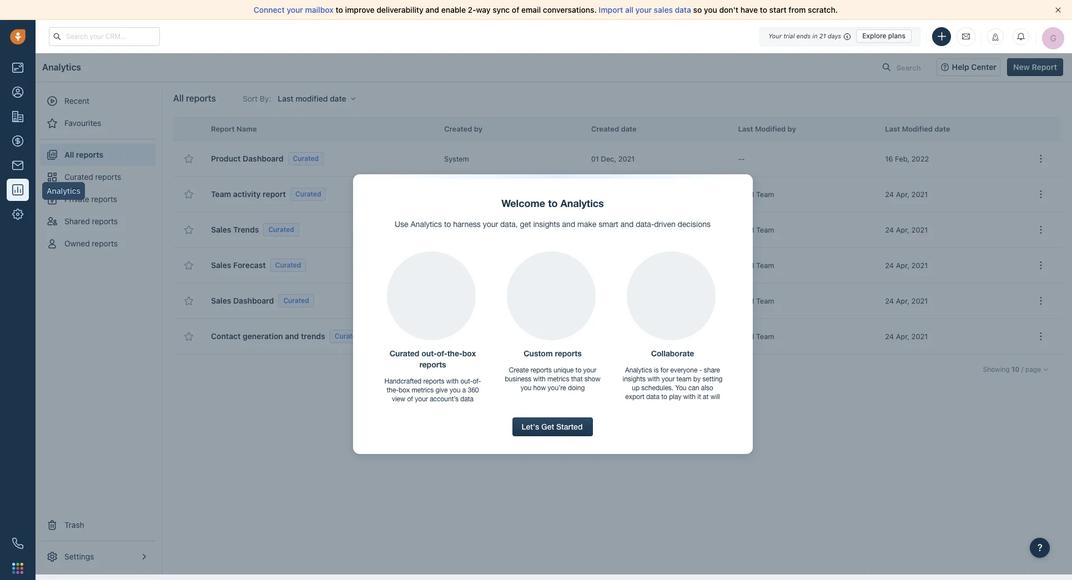 Task type: vqa. For each thing, say whether or not it's contained in the screenshot.
The Connect Your Mailbox To Improve Deliverability And Enable 2-Way Sync Of Email Conversations. Import All Your Sales Data So You Don'T Have To Start From Scratch.
yes



Task type: describe. For each thing, give the bounding box(es) containing it.
start
[[770, 5, 787, 14]]

explore plans
[[863, 32, 906, 40]]

in
[[813, 32, 818, 39]]

explore
[[863, 32, 887, 40]]

ends
[[797, 32, 811, 39]]

scratch.
[[808, 5, 838, 14]]

21
[[820, 32, 826, 39]]

send email image
[[963, 32, 971, 41]]

improve
[[345, 5, 375, 14]]

and
[[426, 5, 439, 14]]

Search your CRM... text field
[[49, 27, 160, 46]]

days
[[828, 32, 842, 39]]

1 to from the left
[[336, 5, 343, 14]]

deliverability
[[377, 5, 424, 14]]

email
[[522, 5, 541, 14]]

phone element
[[7, 533, 29, 555]]

2-
[[468, 5, 476, 14]]

connect your mailbox to improve deliverability and enable 2-way sync of email conversations. import all your sales data so you don't have to start from scratch.
[[254, 5, 838, 14]]

you
[[704, 5, 718, 14]]

sales
[[654, 5, 673, 14]]

have
[[741, 5, 758, 14]]

of
[[512, 5, 520, 14]]

what's new image
[[992, 33, 1000, 41]]

import all your sales data link
[[599, 5, 694, 14]]

close image
[[1056, 7, 1062, 13]]

mailbox
[[305, 5, 334, 14]]



Task type: locate. For each thing, give the bounding box(es) containing it.
so
[[694, 5, 702, 14]]

sync
[[493, 5, 510, 14]]

1 horizontal spatial to
[[760, 5, 768, 14]]

2 your from the left
[[636, 5, 652, 14]]

import
[[599, 5, 623, 14]]

to right mailbox
[[336, 5, 343, 14]]

your
[[769, 32, 782, 39]]

enable
[[441, 5, 466, 14]]

freshworks switcher image
[[12, 563, 23, 574]]

your trial ends in 21 days
[[769, 32, 842, 39]]

connect your mailbox link
[[254, 5, 336, 14]]

to
[[336, 5, 343, 14], [760, 5, 768, 14]]

your right all
[[636, 5, 652, 14]]

phone image
[[12, 538, 23, 549]]

1 your from the left
[[287, 5, 303, 14]]

explore plans link
[[857, 29, 912, 43]]

way
[[476, 5, 491, 14]]

conversations.
[[543, 5, 597, 14]]

0 horizontal spatial to
[[336, 5, 343, 14]]

0 horizontal spatial your
[[287, 5, 303, 14]]

2 to from the left
[[760, 5, 768, 14]]

all
[[625, 5, 634, 14]]

data
[[675, 5, 692, 14]]

don't
[[720, 5, 739, 14]]

plans
[[889, 32, 906, 40]]

from
[[789, 5, 806, 14]]

trial
[[784, 32, 795, 39]]

your
[[287, 5, 303, 14], [636, 5, 652, 14]]

connect
[[254, 5, 285, 14]]

to left start
[[760, 5, 768, 14]]

your left mailbox
[[287, 5, 303, 14]]

1 horizontal spatial your
[[636, 5, 652, 14]]



